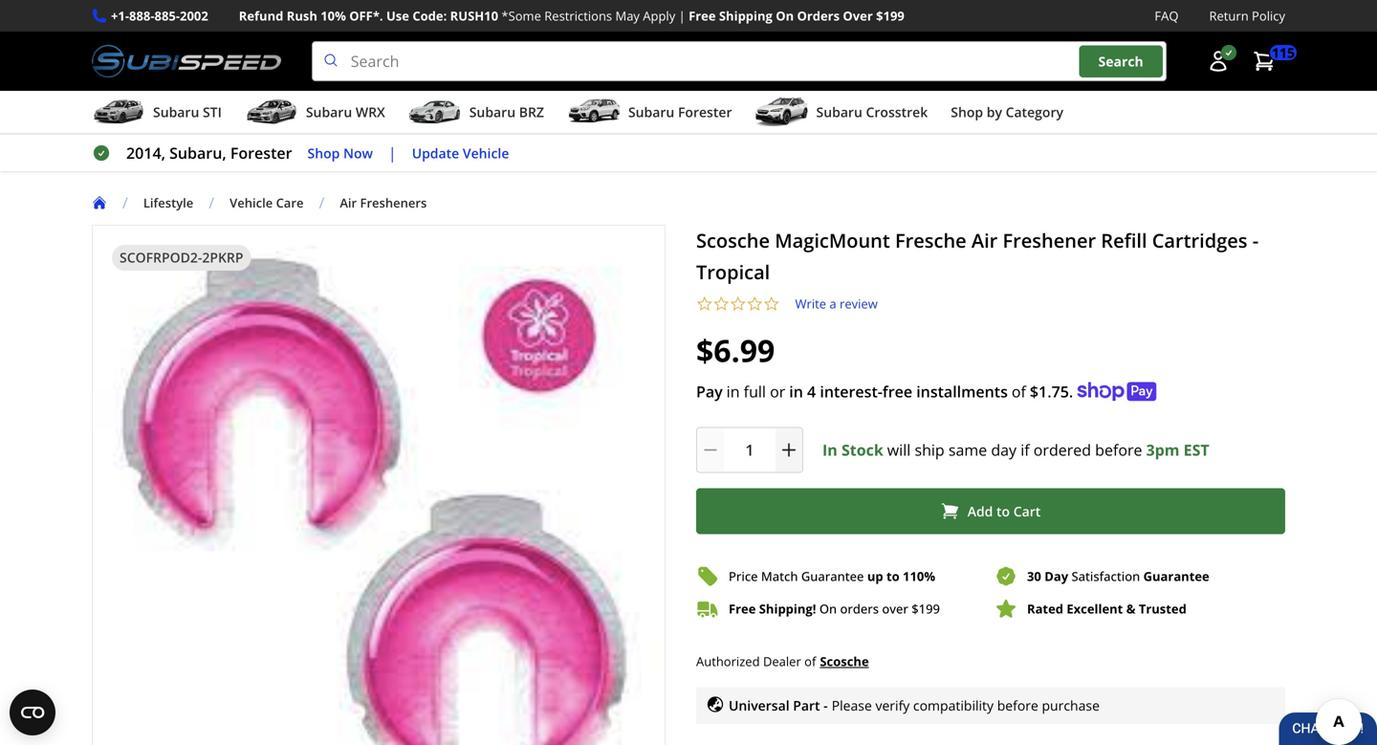 Task type: vqa. For each thing, say whether or not it's contained in the screenshot.
'subaru brz'
yes



Task type: describe. For each thing, give the bounding box(es) containing it.
$6.99
[[697, 330, 775, 371]]

2014, subaru, forester
[[126, 143, 292, 163]]

dealer
[[764, 653, 802, 670]]

2 empty star image from the left
[[730, 296, 747, 313]]

a subaru crosstrek thumbnail image image
[[755, 98, 809, 126]]

shop now
[[308, 144, 373, 162]]

ordered
[[1034, 440, 1092, 460]]

policy
[[1253, 7, 1286, 24]]

orders
[[798, 7, 840, 24]]

subaru wrx
[[306, 103, 385, 121]]

in
[[823, 440, 838, 460]]

2 empty star image from the left
[[747, 296, 764, 313]]

shipping!
[[760, 600, 817, 618]]

restrictions
[[545, 7, 613, 24]]

scosche magicmount air freshener refill cartridges- tropical, image
[[93, 226, 665, 745]]

lifestyle link down subaru,
[[143, 194, 209, 212]]

0 vertical spatial of
[[1012, 381, 1027, 402]]

satisfaction
[[1072, 568, 1141, 585]]

over
[[883, 600, 909, 618]]

update
[[412, 144, 460, 162]]

orders
[[841, 600, 879, 618]]

+1-
[[111, 7, 129, 24]]

of inside the authorized dealer of scosche
[[805, 653, 817, 670]]

magicmount
[[775, 227, 891, 254]]

full
[[744, 381, 766, 402]]

a subaru sti thumbnail image image
[[92, 98, 145, 126]]

1 empty star image from the left
[[697, 296, 713, 313]]

subaru for subaru sti
[[153, 103, 199, 121]]

fresheners
[[360, 194, 427, 212]]

faq
[[1155, 7, 1179, 24]]

open widget image
[[10, 690, 55, 736]]

return
[[1210, 7, 1249, 24]]

scofrpod2-2pkrp
[[120, 248, 243, 267]]

/ for air fresheners
[[319, 192, 325, 213]]

to inside 'button'
[[997, 502, 1011, 520]]

free
[[883, 381, 913, 402]]

&
[[1127, 600, 1136, 618]]

if
[[1021, 440, 1030, 460]]

shop by category button
[[951, 95, 1064, 133]]

update vehicle button
[[412, 142, 509, 164]]

forester inside dropdown button
[[678, 103, 732, 121]]

subaru forester
[[629, 103, 732, 121]]

0 horizontal spatial to
[[887, 568, 900, 585]]

category
[[1006, 103, 1064, 121]]

2002
[[180, 7, 208, 24]]

3pm
[[1147, 440, 1180, 460]]

now
[[343, 144, 373, 162]]

universal part - please verify compatibility before purchase
[[729, 696, 1100, 715]]

crosstrek
[[866, 103, 928, 121]]

faq link
[[1155, 6, 1179, 26]]

3 empty star image from the left
[[764, 296, 780, 313]]

1 guarantee from the left
[[802, 568, 864, 585]]

refund rush 10% off*. use code: rush10 *some restrictions may apply | free shipping on orders over $199
[[239, 7, 905, 24]]

subispeed logo image
[[92, 41, 281, 81]]

+1-888-885-2002 link
[[111, 6, 208, 26]]

rush
[[287, 7, 318, 24]]

same
[[949, 440, 988, 460]]

a
[[830, 295, 837, 313]]

apply
[[643, 7, 676, 24]]

part
[[793, 696, 821, 715]]

rush10
[[450, 7, 499, 24]]

2pkrp
[[202, 248, 243, 267]]

subaru sti
[[153, 103, 222, 121]]

installments
[[917, 381, 1008, 402]]

care
[[276, 194, 304, 212]]

subaru crosstrek button
[[755, 95, 928, 133]]

shop for shop by category
[[951, 103, 984, 121]]

0 horizontal spatial -
[[824, 696, 828, 715]]

search input field
[[312, 41, 1167, 81]]

199
[[919, 600, 941, 618]]

10%
[[321, 7, 346, 24]]

subaru brz button
[[408, 95, 544, 133]]

888-
[[129, 7, 155, 24]]

lifestyle
[[143, 194, 194, 212]]

/ for lifestyle
[[122, 192, 128, 213]]

home image
[[92, 195, 107, 211]]

- inside scosche magicmount fresche air freshener refill cartridges - tropical
[[1253, 227, 1259, 254]]

shop for shop now
[[308, 144, 340, 162]]

in stock will ship same day if ordered before 3pm est
[[823, 440, 1210, 460]]

add to cart button
[[697, 489, 1286, 535]]

shop now link
[[308, 142, 373, 164]]

purchase
[[1042, 696, 1100, 715]]

compatibility
[[914, 696, 994, 715]]

authorized
[[697, 653, 760, 670]]

by
[[987, 103, 1003, 121]]

subaru crosstrek
[[817, 103, 928, 121]]

stock
[[842, 440, 884, 460]]

vehicle inside update vehicle button
[[463, 144, 509, 162]]

/ for vehicle care
[[209, 192, 214, 213]]

write a review
[[796, 295, 878, 313]]

est
[[1184, 440, 1210, 460]]

refund
[[239, 7, 284, 24]]

write
[[796, 295, 827, 313]]

subaru for subaru brz
[[470, 103, 516, 121]]

30 day satisfaction guarantee
[[1028, 568, 1210, 585]]

day
[[992, 440, 1017, 460]]



Task type: locate. For each thing, give the bounding box(es) containing it.
rated
[[1028, 600, 1064, 618]]

- right part
[[824, 696, 828, 715]]

subaru forester button
[[567, 95, 732, 133]]

0 vertical spatial on
[[776, 7, 794, 24]]

0 horizontal spatial before
[[998, 696, 1039, 715]]

a subaru forester thumbnail image image
[[567, 98, 621, 126]]

1 horizontal spatial of
[[1012, 381, 1027, 402]]

0 vertical spatial free
[[689, 7, 716, 24]]

update vehicle
[[412, 144, 509, 162]]

empty star image
[[697, 296, 713, 313], [747, 296, 764, 313]]

subaru for subaru forester
[[629, 103, 675, 121]]

button image
[[1208, 50, 1231, 73]]

subaru left wrx
[[306, 103, 352, 121]]

over
[[843, 7, 873, 24]]

rated excellent & trusted
[[1028, 600, 1187, 618]]

review
[[840, 295, 878, 313]]

0 vertical spatial scosche
[[697, 227, 770, 254]]

lifestyle link down 2014,
[[143, 194, 194, 212]]

1 horizontal spatial guarantee
[[1144, 568, 1210, 585]]

.
[[1070, 381, 1074, 402]]

0 horizontal spatial guarantee
[[802, 568, 864, 585]]

0 horizontal spatial empty star image
[[697, 296, 713, 313]]

of left $1.75
[[1012, 381, 1027, 402]]

0 vertical spatial shop
[[951, 103, 984, 121]]

air inside scosche magicmount fresche air freshener refill cartridges - tropical
[[972, 227, 998, 254]]

authorized dealer of scosche
[[697, 653, 869, 670]]

subaru wrx button
[[245, 95, 385, 133]]

subaru left brz
[[470, 103, 516, 121]]

1 subaru from the left
[[153, 103, 199, 121]]

1 vertical spatial to
[[887, 568, 900, 585]]

scosche up please
[[820, 653, 869, 670]]

subaru
[[153, 103, 199, 121], [306, 103, 352, 121], [470, 103, 516, 121], [629, 103, 675, 121], [817, 103, 863, 121]]

subaru left sti
[[153, 103, 199, 121]]

to
[[997, 502, 1011, 520], [887, 568, 900, 585]]

in left the full
[[727, 381, 740, 402]]

guarantee
[[802, 568, 864, 585], [1144, 568, 1210, 585]]

refill
[[1102, 227, 1148, 254]]

vehicle down subaru brz dropdown button
[[463, 144, 509, 162]]

to right add
[[997, 502, 1011, 520]]

free shipping! on orders over $ 199
[[729, 600, 941, 618]]

3 / from the left
[[319, 192, 325, 213]]

subaru,
[[169, 143, 226, 163]]

1 in from the left
[[727, 381, 740, 402]]

a subaru wrx thumbnail image image
[[245, 98, 298, 126]]

guarantee up trusted
[[1144, 568, 1210, 585]]

in left "4"
[[790, 381, 804, 402]]

code:
[[413, 7, 447, 24]]

-
[[1253, 227, 1259, 254], [824, 696, 828, 715]]

1 vertical spatial -
[[824, 696, 828, 715]]

1 vertical spatial of
[[805, 653, 817, 670]]

1 horizontal spatial forester
[[678, 103, 732, 121]]

1 empty star image from the left
[[713, 296, 730, 313]]

0 vertical spatial |
[[679, 7, 686, 24]]

0 horizontal spatial scosche
[[697, 227, 770, 254]]

free
[[689, 7, 716, 24], [729, 600, 756, 618]]

cart
[[1014, 502, 1041, 520]]

to right up
[[887, 568, 900, 585]]

30
[[1028, 568, 1042, 585]]

5 subaru from the left
[[817, 103, 863, 121]]

0 horizontal spatial on
[[776, 7, 794, 24]]

1 vertical spatial scosche
[[820, 653, 869, 670]]

0 horizontal spatial forester
[[230, 143, 292, 163]]

subaru sti button
[[92, 95, 222, 133]]

| right apply on the left
[[679, 7, 686, 24]]

1 horizontal spatial /
[[209, 192, 214, 213]]

1 vertical spatial |
[[388, 143, 397, 163]]

1 horizontal spatial shop
[[951, 103, 984, 121]]

off*.
[[349, 7, 383, 24]]

4 subaru from the left
[[629, 103, 675, 121]]

1 vertical spatial before
[[998, 696, 1039, 715]]

return policy link
[[1210, 6, 1286, 26]]

/ right lifestyle
[[209, 192, 214, 213]]

$199
[[877, 7, 905, 24]]

1 vertical spatial shop
[[308, 144, 340, 162]]

1 horizontal spatial free
[[729, 600, 756, 618]]

fresche
[[896, 227, 967, 254]]

will
[[888, 440, 911, 460]]

please
[[832, 696, 872, 715]]

0 horizontal spatial free
[[689, 7, 716, 24]]

scosche
[[697, 227, 770, 254], [820, 653, 869, 670]]

scosche inside the authorized dealer of scosche
[[820, 653, 869, 670]]

scofrpod2-
[[120, 248, 202, 267]]

subaru right a subaru forester thumbnail image
[[629, 103, 675, 121]]

of right dealer
[[805, 653, 817, 670]]

vehicle care link
[[230, 194, 319, 212], [230, 194, 304, 212]]

universal
[[729, 696, 790, 715]]

2014,
[[126, 143, 165, 163]]

0 horizontal spatial in
[[727, 381, 740, 402]]

2 subaru from the left
[[306, 103, 352, 121]]

4
[[808, 381, 816, 402]]

/ right home image
[[122, 192, 128, 213]]

1 horizontal spatial air
[[972, 227, 998, 254]]

3 subaru from the left
[[470, 103, 516, 121]]

scosche magicmount fresche air freshener refill cartridges - tropical
[[697, 227, 1259, 285]]

forester down a subaru wrx thumbnail image
[[230, 143, 292, 163]]

day
[[1045, 568, 1069, 585]]

before left purchase
[[998, 696, 1039, 715]]

wrx
[[356, 103, 385, 121]]

shop inside dropdown button
[[951, 103, 984, 121]]

return policy
[[1210, 7, 1286, 24]]

| right the now
[[388, 143, 397, 163]]

shop pay image
[[1078, 382, 1157, 401]]

subaru for subaru crosstrek
[[817, 103, 863, 121]]

1 horizontal spatial |
[[679, 7, 686, 24]]

1 vertical spatial free
[[729, 600, 756, 618]]

free right apply on the left
[[689, 7, 716, 24]]

air fresheners
[[340, 194, 427, 212]]

vehicle care
[[230, 194, 304, 212]]

*some
[[502, 7, 541, 24]]

0 vertical spatial vehicle
[[463, 144, 509, 162]]

brz
[[519, 103, 544, 121]]

0 vertical spatial to
[[997, 502, 1011, 520]]

1 horizontal spatial scosche
[[820, 653, 869, 670]]

1 horizontal spatial in
[[790, 381, 804, 402]]

decrement image
[[701, 441, 721, 460]]

1 vertical spatial on
[[820, 600, 837, 618]]

shop left the now
[[308, 144, 340, 162]]

1 horizontal spatial on
[[820, 600, 837, 618]]

$1.75
[[1030, 381, 1070, 402]]

add
[[968, 502, 994, 520]]

/ right the care
[[319, 192, 325, 213]]

pay in full or in 4 interest-free installments of $1.75 .
[[697, 381, 1074, 402]]

scosche link
[[820, 651, 869, 672]]

vehicle
[[463, 144, 509, 162], [230, 194, 273, 212]]

0 horizontal spatial /
[[122, 192, 128, 213]]

forester down search input field
[[678, 103, 732, 121]]

empty star image
[[713, 296, 730, 313], [730, 296, 747, 313], [764, 296, 780, 313]]

$
[[912, 600, 919, 618]]

subaru for subaru wrx
[[306, 103, 352, 121]]

1 horizontal spatial empty star image
[[747, 296, 764, 313]]

in
[[727, 381, 740, 402], [790, 381, 804, 402]]

subaru inside dropdown button
[[153, 103, 199, 121]]

free down price
[[729, 600, 756, 618]]

increment image
[[780, 441, 799, 460]]

forester
[[678, 103, 732, 121], [230, 143, 292, 163]]

0 vertical spatial -
[[1253, 227, 1259, 254]]

1 vertical spatial vehicle
[[230, 194, 273, 212]]

0 vertical spatial forester
[[678, 103, 732, 121]]

0 horizontal spatial of
[[805, 653, 817, 670]]

before left the '3pm'
[[1096, 440, 1143, 460]]

2 horizontal spatial /
[[319, 192, 325, 213]]

1 vertical spatial forester
[[230, 143, 292, 163]]

2 in from the left
[[790, 381, 804, 402]]

use
[[387, 7, 409, 24]]

vehicle left the care
[[230, 194, 273, 212]]

search
[[1099, 52, 1144, 70]]

write a review link
[[796, 295, 878, 313]]

1 / from the left
[[122, 192, 128, 213]]

air right the fresche
[[972, 227, 998, 254]]

on
[[776, 7, 794, 24], [820, 600, 837, 618]]

2 / from the left
[[209, 192, 214, 213]]

excellent
[[1067, 600, 1124, 618]]

or
[[770, 381, 786, 402]]

before
[[1096, 440, 1143, 460], [998, 696, 1039, 715]]

pay
[[697, 381, 723, 402]]

shop left by
[[951, 103, 984, 121]]

price
[[729, 568, 758, 585]]

add to cart
[[968, 502, 1041, 520]]

1 horizontal spatial before
[[1096, 440, 1143, 460]]

1 horizontal spatial vehicle
[[463, 144, 509, 162]]

0 vertical spatial air
[[340, 194, 357, 212]]

- right cartridges
[[1253, 227, 1259, 254]]

verify
[[876, 696, 910, 715]]

price match guarantee up to 110%
[[729, 568, 936, 585]]

match
[[762, 568, 798, 585]]

2 guarantee from the left
[[1144, 568, 1210, 585]]

+1-888-885-2002
[[111, 7, 208, 24]]

of
[[1012, 381, 1027, 402], [805, 653, 817, 670]]

up
[[868, 568, 884, 585]]

None number field
[[697, 427, 804, 473]]

0 horizontal spatial air
[[340, 194, 357, 212]]

a subaru brz thumbnail image image
[[408, 98, 462, 126]]

0 vertical spatial before
[[1096, 440, 1143, 460]]

scosche up tropical
[[697, 227, 770, 254]]

1 horizontal spatial to
[[997, 502, 1011, 520]]

0 horizontal spatial |
[[388, 143, 397, 163]]

sti
[[203, 103, 222, 121]]

guarantee up free shipping! on orders over $ 199
[[802, 568, 864, 585]]

subaru right a subaru crosstrek thumbnail image
[[817, 103, 863, 121]]

cartridges
[[1153, 227, 1248, 254]]

110%
[[903, 568, 936, 585]]

scosche inside scosche magicmount fresche air freshener refill cartridges - tropical
[[697, 227, 770, 254]]

0 horizontal spatial shop
[[308, 144, 340, 162]]

air left fresheners
[[340, 194, 357, 212]]

shop inside "link"
[[308, 144, 340, 162]]

1 horizontal spatial -
[[1253, 227, 1259, 254]]

0 horizontal spatial vehicle
[[230, 194, 273, 212]]

shipping
[[719, 7, 773, 24]]

1 vertical spatial air
[[972, 227, 998, 254]]



